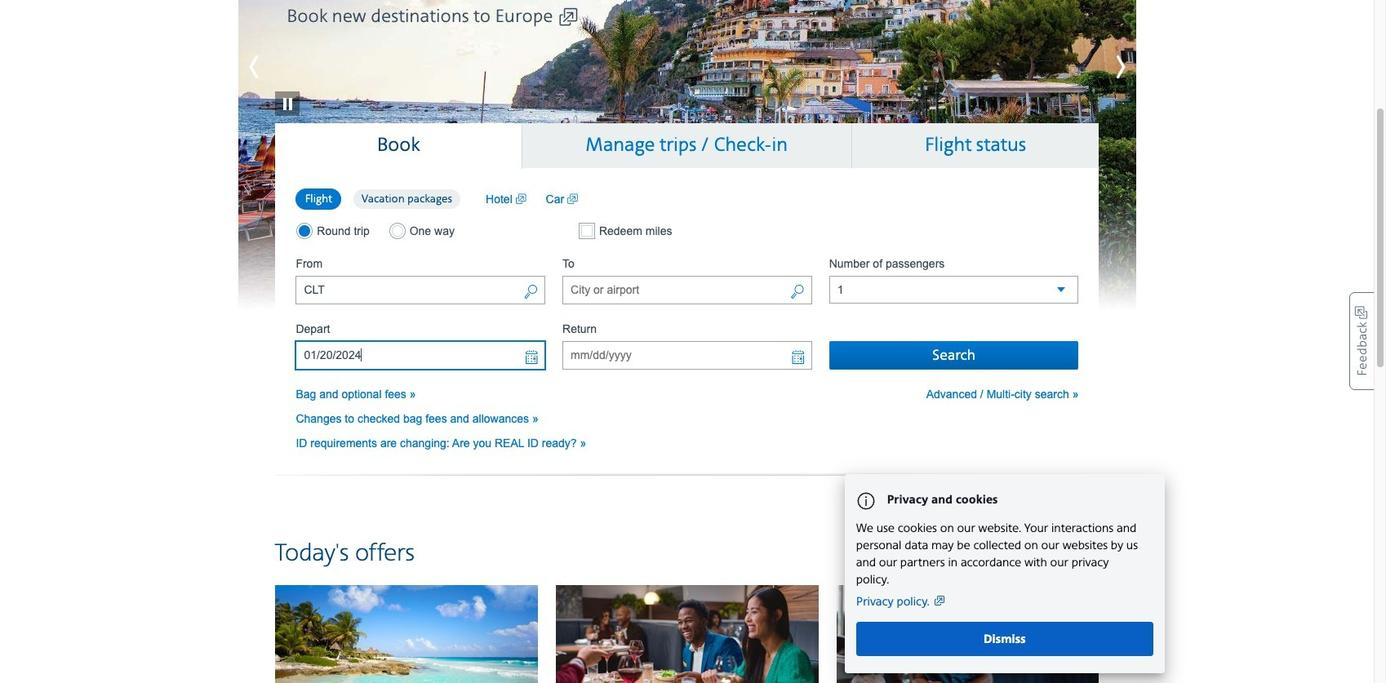 Task type: locate. For each thing, give the bounding box(es) containing it.
None submit
[[829, 341, 1079, 370]]

newpage image
[[516, 191, 526, 207]]

tab list
[[275, 123, 1099, 169]]

0 vertical spatial option group
[[296, 188, 470, 210]]

0 horizontal spatial search image
[[523, 283, 538, 302]]

1 horizontal spatial mm/dd/yyyy text field
[[563, 341, 812, 370]]

1 search image from the left
[[523, 283, 538, 302]]

1 city or airport text field from the left
[[296, 276, 546, 305]]

2 city or airport text field from the left
[[563, 276, 812, 305]]

0 horizontal spatial mm/dd/yyyy text field
[[296, 341, 546, 370]]

leave feedback, opens external site in new window image
[[1350, 292, 1374, 390]]

City or airport text field
[[296, 276, 546, 305], [563, 276, 812, 305]]

next slide image
[[1063, 47, 1136, 87]]

tab
[[275, 123, 522, 169], [522, 123, 852, 168], [852, 123, 1099, 168]]

previous slide image
[[238, 47, 311, 87]]

pause slideshow image
[[275, 67, 299, 116]]

mm/dd/yyyy text field
[[296, 341, 546, 370], [563, 341, 812, 370]]

1 option group from the top
[[296, 188, 470, 210]]

2 tab from the left
[[522, 123, 852, 168]]

1 tab from the left
[[275, 123, 522, 169]]

search image
[[523, 283, 538, 302], [790, 283, 805, 302]]

1 horizontal spatial city or airport text field
[[563, 276, 812, 305]]

option group
[[296, 188, 470, 210], [296, 223, 546, 239]]

2 option group from the top
[[296, 223, 546, 239]]

0 horizontal spatial city or airport text field
[[296, 276, 546, 305]]

1 horizontal spatial search image
[[790, 283, 805, 302]]

1 vertical spatial option group
[[296, 223, 546, 239]]



Task type: describe. For each thing, give the bounding box(es) containing it.
book new destinations to europe. opens another site in a new window that may not meet accessibility guidelines. image
[[238, 0, 1136, 311]]

newpage image
[[567, 191, 578, 207]]

2 mm/dd/yyyy text field from the left
[[563, 341, 812, 370]]

city or airport text field for 2nd search image from the left
[[563, 276, 812, 305]]

2 search image from the left
[[790, 283, 805, 302]]

3 tab from the left
[[852, 123, 1099, 168]]

1 mm/dd/yyyy text field from the left
[[296, 341, 546, 370]]

city or airport text field for first search image from the left
[[296, 276, 546, 305]]



Task type: vqa. For each thing, say whether or not it's contained in the screenshot.
so inside the Basic Economy Passengers Board Last, Typically In Group 9. Overhead Bin Space Is Usually Full By Then, So Plan To Check Your Carry-On Bag And Bring Only 1 Personal Item On Board. Customers Who Need Special Assistance And Families With Children Under 2 Years Old Can Ask To Board Early At The Gate.
no



